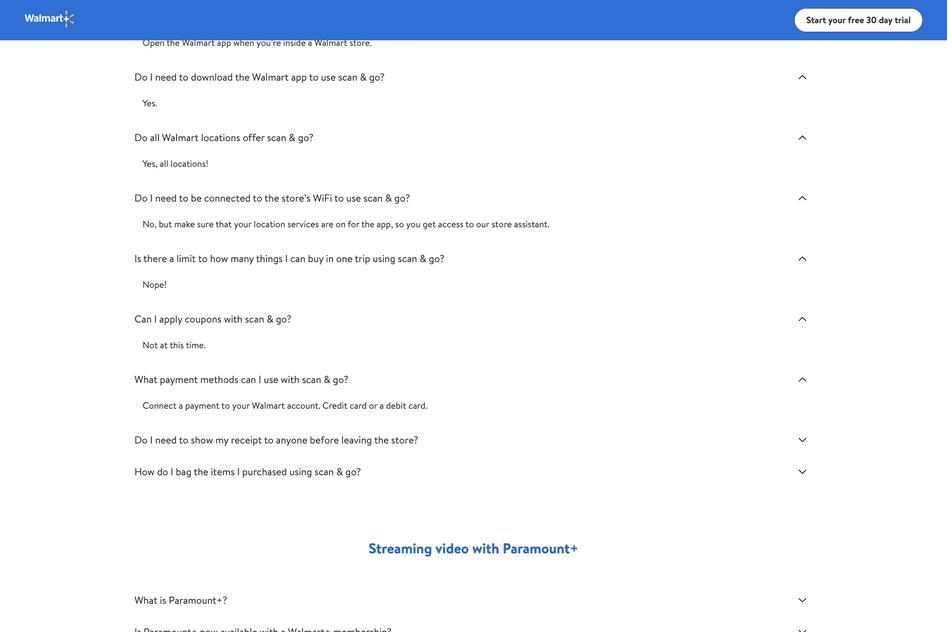 Task type: describe. For each thing, give the bounding box(es) containing it.
no, but make sure that your location services are on for the app, so you get access to our store assistant.
[[143, 218, 549, 231]]

leaving
[[341, 433, 372, 447]]

make
[[174, 218, 195, 231]]

i up how
[[150, 433, 153, 447]]

connect
[[143, 400, 177, 412]]

before
[[310, 433, 339, 447]]

start
[[806, 13, 826, 26]]

the right for
[[361, 218, 375, 231]]

2 horizontal spatial with
[[472, 539, 499, 559]]

i right items
[[237, 465, 240, 479]]

video
[[436, 539, 469, 559]]

be
[[191, 191, 202, 205]]

the right download
[[235, 70, 250, 84]]

1 vertical spatial with
[[281, 373, 300, 387]]

that
[[216, 218, 232, 231]]

card.
[[408, 400, 427, 412]]

streaming
[[369, 539, 432, 559]]

things
[[256, 252, 283, 265]]

at
[[160, 339, 168, 352]]

a right or
[[380, 400, 384, 412]]

paramount+?
[[169, 594, 227, 608]]

1 vertical spatial can
[[241, 373, 256, 387]]

card
[[350, 400, 367, 412]]

do for do all walmart locations offer scan & go?
[[134, 131, 148, 144]]

debit
[[386, 400, 406, 412]]

one
[[336, 252, 353, 265]]

is paramount+ now available with a walmart+ membership? image
[[797, 627, 809, 633]]

get
[[423, 218, 436, 231]]

when
[[233, 36, 254, 49]]

you
[[406, 218, 421, 231]]

how do i bag the items i purchased using scan & go? image
[[797, 466, 809, 478]]

my
[[215, 433, 229, 447]]

yes.
[[143, 97, 157, 109]]

1 horizontal spatial use
[[321, 70, 336, 84]]

what is paramount+? image
[[797, 595, 809, 607]]

i right things
[[285, 252, 288, 265]]

what payment methods can i use with scan & go? image
[[797, 374, 809, 386]]

not
[[143, 339, 158, 352]]

download
[[191, 70, 233, 84]]

0 vertical spatial using
[[373, 252, 395, 265]]

free
[[848, 13, 864, 26]]

credit
[[322, 400, 347, 412]]

do i need to download the walmart app to use scan & go?
[[134, 70, 385, 84]]

this
[[170, 339, 184, 352]]

time.
[[186, 339, 206, 352]]

do i need to be connected to the store's wifi to use scan & go?
[[134, 191, 410, 205]]

on
[[336, 218, 346, 231]]

i right do
[[171, 465, 173, 479]]

0 vertical spatial app
[[217, 36, 231, 49]]

start your free 30 day trial
[[806, 13, 911, 26]]

is there a limit to how many things i can buy in one trip using scan & go?
[[134, 252, 444, 265]]

i up no,
[[150, 191, 153, 205]]

store.
[[350, 36, 372, 49]]

do for do i need to show my receipt to anyone before leaving the store?
[[134, 433, 148, 447]]

w+ image
[[24, 10, 75, 28]]

methods
[[200, 373, 238, 387]]

the left store's
[[265, 191, 279, 205]]

30
[[866, 13, 877, 26]]

need for be
[[155, 191, 177, 205]]

sure
[[197, 218, 214, 231]]

do i need to show my receipt to anyone before leaving the store? image
[[797, 434, 809, 447]]

items
[[211, 465, 235, 479]]

you're
[[257, 36, 281, 49]]

1 vertical spatial payment
[[185, 400, 219, 412]]

need for download
[[155, 70, 177, 84]]

yes, all locations!
[[143, 157, 208, 170]]

our
[[476, 218, 489, 231]]

connected
[[204, 191, 251, 205]]

not at this time.
[[143, 339, 206, 352]]

a right inside
[[308, 36, 312, 49]]

bag
[[176, 465, 192, 479]]

open the walmart app when you're inside a walmart store.
[[143, 36, 372, 49]]

in
[[326, 252, 334, 265]]

many
[[231, 252, 254, 265]]

a right 'connect'
[[179, 400, 183, 412]]

trial
[[895, 13, 911, 26]]

how
[[210, 252, 228, 265]]

buy
[[308, 252, 324, 265]]

i right the can
[[154, 312, 157, 326]]

need for show
[[155, 433, 177, 447]]

show
[[191, 433, 213, 447]]

connect a payment to your walmart account. credit card or a debit card.
[[143, 400, 427, 412]]

offer
[[243, 131, 265, 144]]

do all walmart locations offer scan & go? image
[[797, 132, 809, 144]]

are
[[321, 218, 334, 231]]



Task type: vqa. For each thing, say whether or not it's contained in the screenshot.
The Go?
yes



Task type: locate. For each thing, give the bounding box(es) containing it.
is
[[160, 594, 166, 608]]

i
[[150, 70, 153, 84], [150, 191, 153, 205], [285, 252, 288, 265], [154, 312, 157, 326], [259, 373, 261, 387], [150, 433, 153, 447], [171, 465, 173, 479], [237, 465, 240, 479]]

0 vertical spatial payment
[[160, 373, 198, 387]]

what up 'connect'
[[134, 373, 157, 387]]

3 need from the top
[[155, 433, 177, 447]]

use
[[321, 70, 336, 84], [346, 191, 361, 205], [264, 373, 278, 387]]

using down anyone
[[289, 465, 312, 479]]

the right the open
[[167, 36, 180, 49]]

services
[[288, 218, 319, 231]]

walmart up yes, all locations!
[[162, 131, 199, 144]]

store
[[492, 218, 512, 231]]

1 horizontal spatial with
[[281, 373, 300, 387]]

do up how
[[134, 433, 148, 447]]

is there a limit to how many things i can buy in one trip using scan & go? image
[[797, 253, 809, 265]]

what for what is paramount+?
[[134, 594, 157, 608]]

the right bag
[[194, 465, 208, 479]]

2 what from the top
[[134, 594, 157, 608]]

inside
[[283, 36, 306, 49]]

your left free
[[828, 13, 846, 26]]

app down inside
[[291, 70, 307, 84]]

need up do
[[155, 433, 177, 447]]

do for do i need to be connected to the store's wifi to use scan & go?
[[134, 191, 148, 205]]

0 horizontal spatial using
[[289, 465, 312, 479]]

can i apply coupons with scan & go?
[[134, 312, 291, 326]]

do all walmart locations offer scan & go?
[[134, 131, 314, 144]]

your right 'that'
[[234, 218, 252, 231]]

0 horizontal spatial can
[[241, 373, 256, 387]]

walmart
[[182, 36, 215, 49], [314, 36, 347, 49], [252, 70, 289, 84], [162, 131, 199, 144], [252, 400, 285, 412]]

0 vertical spatial what
[[134, 373, 157, 387]]

1 need from the top
[[155, 70, 177, 84]]

walmart down you're
[[252, 70, 289, 84]]

can left buy
[[290, 252, 306, 265]]

wifi
[[313, 191, 332, 205]]

walmart up download
[[182, 36, 215, 49]]

1 vertical spatial what
[[134, 594, 157, 608]]

is
[[134, 252, 141, 265]]

0 vertical spatial with
[[224, 312, 243, 326]]

1 what from the top
[[134, 373, 157, 387]]

trip
[[355, 252, 370, 265]]

do i need to be connected to the store's wifi to use scan & go? image
[[797, 192, 809, 204]]

receipt
[[231, 433, 262, 447]]

do
[[134, 70, 148, 84], [134, 131, 148, 144], [134, 191, 148, 205], [134, 433, 148, 447]]

do for do i need to download the walmart app to use scan & go?
[[134, 70, 148, 84]]

2 vertical spatial your
[[232, 400, 250, 412]]

1 vertical spatial your
[[234, 218, 252, 231]]

do
[[157, 465, 168, 479]]

0 horizontal spatial with
[[224, 312, 243, 326]]

go?
[[369, 70, 385, 84], [298, 131, 314, 144], [394, 191, 410, 205], [429, 252, 444, 265], [276, 312, 291, 326], [333, 373, 348, 387], [345, 465, 361, 479]]

need
[[155, 70, 177, 84], [155, 191, 177, 205], [155, 433, 177, 447]]

access
[[438, 218, 463, 231]]

&
[[360, 70, 367, 84], [289, 131, 296, 144], [385, 191, 392, 205], [420, 252, 426, 265], [267, 312, 273, 326], [324, 373, 330, 387], [336, 465, 343, 479]]

can
[[134, 312, 152, 326]]

purchased
[[242, 465, 287, 479]]

1 vertical spatial using
[[289, 465, 312, 479]]

store's
[[282, 191, 311, 205]]

4 do from the top
[[134, 433, 148, 447]]

streaming video with paramount+
[[369, 539, 578, 559]]

2 need from the top
[[155, 191, 177, 205]]

2 vertical spatial with
[[472, 539, 499, 559]]

limit
[[177, 252, 196, 265]]

need up yes.
[[155, 70, 177, 84]]

2 do from the top
[[134, 131, 148, 144]]

2 horizontal spatial use
[[346, 191, 361, 205]]

all for yes,
[[160, 157, 168, 170]]

1 vertical spatial app
[[291, 70, 307, 84]]

anyone
[[276, 433, 307, 447]]

location
[[254, 218, 285, 231]]

with right coupons
[[224, 312, 243, 326]]

can
[[290, 252, 306, 265], [241, 373, 256, 387]]

can i apply coupons with scan & go? image
[[797, 313, 809, 325]]

can right methods
[[241, 373, 256, 387]]

coupons
[[185, 312, 221, 326]]

open
[[143, 36, 165, 49]]

do up yes,
[[134, 131, 148, 144]]

what left 'is'
[[134, 594, 157, 608]]

using
[[373, 252, 395, 265], [289, 465, 312, 479]]

1 vertical spatial need
[[155, 191, 177, 205]]

all for do
[[150, 131, 160, 144]]

walmart up do i need to show my receipt to anyone before leaving the store?
[[252, 400, 285, 412]]

what for what payment methods can i use with scan & go?
[[134, 373, 157, 387]]

0 vertical spatial your
[[828, 13, 846, 26]]

0 vertical spatial can
[[290, 252, 306, 265]]

scan
[[338, 70, 358, 84], [267, 131, 286, 144], [363, 191, 383, 205], [398, 252, 417, 265], [245, 312, 264, 326], [302, 373, 321, 387], [314, 465, 334, 479]]

1 horizontal spatial can
[[290, 252, 306, 265]]

or
[[369, 400, 377, 412]]

yes,
[[143, 157, 157, 170]]

1 vertical spatial all
[[160, 157, 168, 170]]

but
[[159, 218, 172, 231]]

for
[[348, 218, 359, 231]]

walmart left store. at the top of the page
[[314, 36, 347, 49]]

what
[[134, 373, 157, 387], [134, 594, 157, 608]]

the left store?
[[374, 433, 389, 447]]

need up the 'but' on the top of the page
[[155, 191, 177, 205]]

your
[[828, 13, 846, 26], [234, 218, 252, 231], [232, 400, 250, 412]]

how do i get started with scan & go? image
[[797, 11, 809, 23]]

account.
[[287, 400, 320, 412]]

locations
[[201, 131, 240, 144]]

with
[[224, 312, 243, 326], [281, 373, 300, 387], [472, 539, 499, 559]]

start your free 30 day trial button
[[794, 8, 923, 32]]

store?
[[391, 433, 418, 447]]

payment
[[160, 373, 198, 387], [185, 400, 219, 412]]

paramount+
[[503, 539, 578, 559]]

2 vertical spatial use
[[264, 373, 278, 387]]

do i need to show my receipt to anyone before leaving the store?
[[134, 433, 418, 447]]

0 horizontal spatial app
[[217, 36, 231, 49]]

with up connect a payment to your walmart account. credit card or a debit card.
[[281, 373, 300, 387]]

a left limit
[[169, 252, 174, 265]]

the
[[167, 36, 180, 49], [235, 70, 250, 84], [265, 191, 279, 205], [361, 218, 375, 231], [374, 433, 389, 447], [194, 465, 208, 479]]

your inside button
[[828, 13, 846, 26]]

how
[[134, 465, 155, 479]]

nope!
[[143, 279, 167, 291]]

your down 'what payment methods can i use with scan & go?'
[[232, 400, 250, 412]]

day
[[879, 13, 893, 26]]

all up yes,
[[150, 131, 160, 144]]

what payment methods can i use with scan & go?
[[134, 373, 348, 387]]

0 horizontal spatial use
[[264, 373, 278, 387]]

1 horizontal spatial app
[[291, 70, 307, 84]]

1 do from the top
[[134, 70, 148, 84]]

payment down methods
[[185, 400, 219, 412]]

0 vertical spatial all
[[150, 131, 160, 144]]

to
[[179, 70, 188, 84], [309, 70, 319, 84], [179, 191, 188, 205], [253, 191, 262, 205], [334, 191, 344, 205], [466, 218, 474, 231], [198, 252, 208, 265], [221, 400, 230, 412], [179, 433, 188, 447], [264, 433, 274, 447]]

all
[[150, 131, 160, 144], [160, 157, 168, 170]]

do up yes.
[[134, 70, 148, 84]]

app,
[[377, 218, 393, 231]]

app left when
[[217, 36, 231, 49]]

what is paramount+?
[[134, 594, 227, 608]]

so
[[395, 218, 404, 231]]

using right trip at the left
[[373, 252, 395, 265]]

there
[[143, 252, 167, 265]]

assistant.
[[514, 218, 549, 231]]

do up no,
[[134, 191, 148, 205]]

with right video on the bottom left of the page
[[472, 539, 499, 559]]

0 vertical spatial use
[[321, 70, 336, 84]]

2 vertical spatial need
[[155, 433, 177, 447]]

i up connect a payment to your walmart account. credit card or a debit card.
[[259, 373, 261, 387]]

how do i bag the items i purchased using scan & go?
[[134, 465, 361, 479]]

3 do from the top
[[134, 191, 148, 205]]

i up yes.
[[150, 70, 153, 84]]

0 vertical spatial need
[[155, 70, 177, 84]]

payment up 'connect'
[[160, 373, 198, 387]]

do i need to download the walmart app to use scan & go? image
[[797, 71, 809, 83]]

locations!
[[170, 157, 208, 170]]

a
[[308, 36, 312, 49], [169, 252, 174, 265], [179, 400, 183, 412], [380, 400, 384, 412]]

1 horizontal spatial using
[[373, 252, 395, 265]]

1 vertical spatial use
[[346, 191, 361, 205]]

apply
[[159, 312, 182, 326]]

all right yes,
[[160, 157, 168, 170]]

no,
[[143, 218, 157, 231]]



